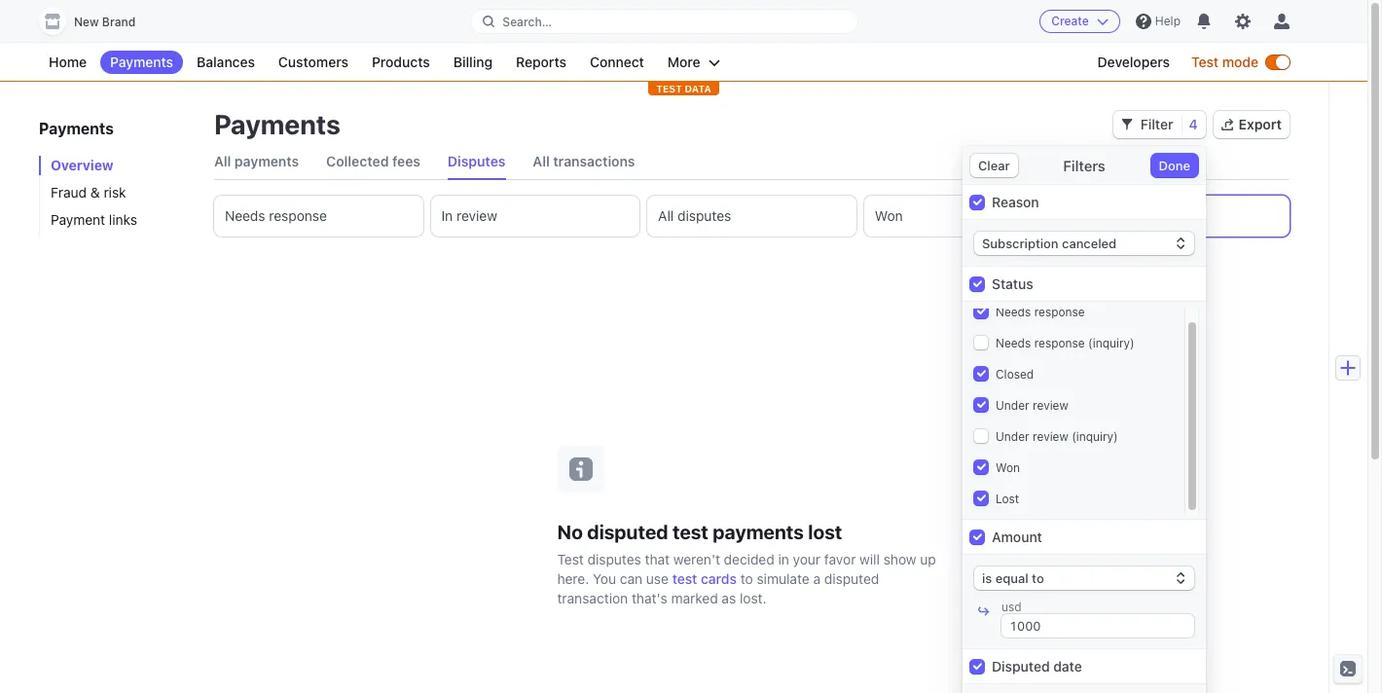 Task type: locate. For each thing, give the bounding box(es) containing it.
response up under review
[[1035, 336, 1085, 350]]

lost down the filters
[[1092, 207, 1121, 224]]

0 vertical spatial lost
[[1092, 207, 1121, 224]]

payments
[[110, 54, 173, 70], [214, 108, 341, 140], [39, 120, 114, 137]]

payments up the overview
[[39, 120, 114, 137]]

0 horizontal spatial payments
[[235, 153, 299, 169]]

review up under review (inquiry)
[[1033, 398, 1069, 413]]

test inside test disputes that weren't decided in your favor will show up here. you can use
[[557, 551, 584, 567]]

customers
[[278, 54, 349, 70]]

mode
[[1223, 54, 1259, 70]]

1 horizontal spatial disputed
[[824, 570, 879, 587]]

needs inside button
[[225, 207, 265, 224]]

under
[[996, 398, 1030, 413], [996, 429, 1030, 444]]

0 vertical spatial test
[[1192, 54, 1219, 70]]

2 vertical spatial review
[[1033, 429, 1069, 444]]

0 horizontal spatial all
[[214, 153, 231, 169]]

0 vertical spatial won
[[875, 207, 903, 224]]

balances
[[197, 54, 255, 70]]

test
[[1192, 54, 1219, 70], [557, 551, 584, 567]]

lost
[[808, 520, 842, 543]]

review down under review
[[1033, 429, 1069, 444]]

1 vertical spatial test
[[557, 551, 584, 567]]

under down under review
[[996, 429, 1030, 444]]

svg image
[[1121, 119, 1133, 131]]

test up weren't
[[673, 520, 709, 543]]

under for under review (inquiry)
[[996, 429, 1030, 444]]

weren't
[[674, 551, 720, 567]]

1 test from the top
[[673, 520, 709, 543]]

disputed
[[587, 520, 668, 543], [824, 570, 879, 587]]

create
[[1052, 14, 1089, 28]]

more button
[[658, 51, 730, 74]]

needs response down status
[[996, 305, 1085, 319]]

1 vertical spatial under
[[996, 429, 1030, 444]]

1 vertical spatial tab list
[[214, 196, 1290, 237]]

needs response down all payments link
[[225, 207, 327, 224]]

review for under review (inquiry)
[[1033, 429, 1069, 444]]

overview
[[51, 157, 114, 173]]

2 under from the top
[[996, 429, 1030, 444]]

create button
[[1040, 10, 1120, 33]]

reason
[[992, 194, 1039, 210]]

0 vertical spatial (inquiry)
[[1089, 336, 1135, 350]]

1 vertical spatial (inquiry)
[[1072, 429, 1118, 444]]

payments up decided
[[713, 520, 804, 543]]

1 under from the top
[[996, 398, 1030, 413]]

review inside button
[[457, 207, 497, 224]]

collected fees link
[[326, 144, 420, 179]]

in review
[[442, 207, 497, 224]]

0 horizontal spatial disputes
[[588, 551, 641, 567]]

needs response inside button
[[225, 207, 327, 224]]

(inquiry)
[[1089, 336, 1135, 350], [1072, 429, 1118, 444]]

status
[[992, 276, 1034, 292]]

response
[[269, 207, 327, 224], [1035, 305, 1085, 319], [1035, 336, 1085, 350]]

disputed up that on the bottom left of the page
[[587, 520, 668, 543]]

0 vertical spatial needs response
[[225, 207, 327, 224]]

test mode
[[1192, 54, 1259, 70]]

payments up needs response button
[[235, 153, 299, 169]]

0 horizontal spatial needs response
[[225, 207, 327, 224]]

2 tab list from the top
[[214, 196, 1290, 237]]

export button
[[1214, 111, 1290, 138]]

1 horizontal spatial won
[[996, 461, 1020, 475]]

test disputes that weren't decided in your favor will show up here. you can use
[[557, 551, 936, 587]]

disputed down favor at the bottom of page
[[824, 570, 879, 587]]

payments down brand
[[110, 54, 173, 70]]

0 vertical spatial disputes
[[678, 207, 731, 224]]

2 vertical spatial needs
[[996, 336, 1031, 350]]

under down closed
[[996, 398, 1030, 413]]

will
[[860, 551, 880, 567]]

1 vertical spatial needs response
[[996, 305, 1085, 319]]

risk
[[104, 184, 126, 201]]

1 vertical spatial lost
[[996, 492, 1020, 506]]

0 horizontal spatial test
[[557, 551, 584, 567]]

done button
[[1151, 154, 1198, 177]]

won inside button
[[875, 207, 903, 224]]

1 vertical spatial won
[[996, 461, 1020, 475]]

1 vertical spatial disputed
[[824, 570, 879, 587]]

home link
[[39, 51, 96, 74]]

1 vertical spatial disputes
[[588, 551, 641, 567]]

0 vertical spatial tab list
[[214, 144, 1290, 180]]

1 vertical spatial response
[[1035, 305, 1085, 319]]

1 tab list from the top
[[214, 144, 1290, 180]]

1 vertical spatial test
[[673, 570, 697, 587]]

2 horizontal spatial all
[[658, 207, 674, 224]]

response down all payments link
[[269, 207, 327, 224]]

1 horizontal spatial disputes
[[678, 207, 731, 224]]

transaction
[[557, 590, 628, 606]]

lost up amount
[[996, 492, 1020, 506]]

1 horizontal spatial lost
[[1092, 207, 1121, 224]]

lost
[[1092, 207, 1121, 224], [996, 492, 1020, 506]]

needs down status
[[996, 305, 1031, 319]]

response up needs response (inquiry)
[[1035, 305, 1085, 319]]

1 horizontal spatial all
[[533, 153, 550, 169]]

no
[[557, 520, 583, 543]]

0 vertical spatial under
[[996, 398, 1030, 413]]

payments
[[235, 153, 299, 169], [713, 520, 804, 543]]

favor
[[825, 551, 856, 567]]

decided
[[724, 551, 775, 567]]

0 vertical spatial review
[[457, 207, 497, 224]]

disputes inside test disputes that weren't decided in your favor will show up here. you can use
[[588, 551, 641, 567]]

needs down all payments link
[[225, 207, 265, 224]]

help
[[1156, 14, 1181, 28]]

won button
[[864, 196, 1073, 237]]

&
[[90, 184, 100, 201]]

as
[[722, 590, 736, 606]]

test cards
[[673, 570, 737, 587]]

test up marked on the bottom of the page
[[673, 570, 697, 587]]

filters
[[1064, 157, 1106, 174]]

test
[[673, 520, 709, 543], [673, 570, 697, 587]]

disputes
[[448, 153, 506, 169]]

developers
[[1098, 54, 1170, 70]]

0 horizontal spatial won
[[875, 207, 903, 224]]

test left mode
[[1192, 54, 1219, 70]]

all payments
[[214, 153, 299, 169]]

Search… text field
[[472, 9, 857, 34]]

cards
[[701, 570, 737, 587]]

to simulate a disputed transaction that's marked as lost.
[[557, 570, 879, 606]]

new brand
[[74, 15, 135, 29]]

all
[[214, 153, 231, 169], [533, 153, 550, 169], [658, 207, 674, 224]]

more
[[668, 54, 701, 70]]

here.
[[557, 570, 589, 587]]

2 test from the top
[[673, 570, 697, 587]]

disputes for test
[[588, 551, 641, 567]]

1 horizontal spatial payments
[[713, 520, 804, 543]]

needs up closed
[[996, 336, 1031, 350]]

0 horizontal spatial disputed
[[587, 520, 668, 543]]

all inside button
[[658, 207, 674, 224]]

0 vertical spatial needs
[[225, 207, 265, 224]]

can
[[620, 570, 643, 587]]

under for under review
[[996, 398, 1030, 413]]

review for under review
[[1033, 398, 1069, 413]]

test up here.
[[557, 551, 584, 567]]

1 vertical spatial review
[[1033, 398, 1069, 413]]

response inside button
[[269, 207, 327, 224]]

0 vertical spatial response
[[269, 207, 327, 224]]

review
[[457, 207, 497, 224], [1033, 398, 1069, 413], [1033, 429, 1069, 444]]

in review button
[[431, 196, 640, 237]]

all for all disputes
[[658, 207, 674, 224]]

(inquiry) for under review (inquiry)
[[1072, 429, 1118, 444]]

disputes inside button
[[678, 207, 731, 224]]

search…
[[503, 14, 552, 29]]

test for test disputes that weren't decided in your favor will show up here. you can use
[[557, 551, 584, 567]]

filter
[[1141, 116, 1174, 132]]

0 number field
[[1002, 614, 1195, 638]]

reports link
[[506, 51, 576, 74]]

balances link
[[187, 51, 265, 74]]

review right in
[[457, 207, 497, 224]]

1 horizontal spatial test
[[1192, 54, 1219, 70]]

new brand button
[[39, 8, 155, 35]]

clear button
[[971, 154, 1018, 177]]

0 vertical spatial payments
[[235, 153, 299, 169]]

disputes for all
[[678, 207, 731, 224]]

0 vertical spatial test
[[673, 520, 709, 543]]

tab list
[[214, 144, 1290, 180], [214, 196, 1290, 237]]

Search… search field
[[472, 9, 857, 34]]



Task type: describe. For each thing, give the bounding box(es) containing it.
0 vertical spatial disputed
[[587, 520, 668, 543]]

reports
[[516, 54, 567, 70]]

1 horizontal spatial needs response
[[996, 305, 1085, 319]]

connect
[[590, 54, 644, 70]]

payments link
[[100, 51, 183, 74]]

a
[[813, 570, 821, 587]]

done
[[1159, 158, 1191, 173]]

developers link
[[1088, 51, 1180, 74]]

home
[[49, 54, 87, 70]]

lost.
[[740, 590, 767, 606]]

under review (inquiry)
[[996, 429, 1118, 444]]

under review
[[996, 398, 1069, 413]]

you
[[593, 570, 616, 587]]

in
[[778, 551, 789, 567]]

new
[[74, 15, 99, 29]]

2 vertical spatial response
[[1035, 336, 1085, 350]]

lost button
[[1081, 196, 1290, 237]]

amount
[[992, 529, 1043, 545]]

fraud & risk
[[51, 184, 126, 201]]

that's
[[632, 590, 668, 606]]

all for all transactions
[[533, 153, 550, 169]]

products
[[372, 54, 430, 70]]

test cards link
[[673, 569, 737, 589]]

up
[[920, 551, 936, 567]]

that
[[645, 551, 670, 567]]

disputes link
[[448, 144, 506, 179]]

your
[[793, 551, 821, 567]]

test for test mode
[[1192, 54, 1219, 70]]

payments inside tab list
[[235, 153, 299, 169]]

payments up all payments
[[214, 108, 341, 140]]

data
[[685, 83, 712, 94]]

export
[[1239, 116, 1282, 132]]

in
[[442, 207, 453, 224]]

all for all payments
[[214, 153, 231, 169]]

billing
[[453, 54, 493, 70]]

lost inside lost button
[[1092, 207, 1121, 224]]

1 vertical spatial needs
[[996, 305, 1031, 319]]

needs response (inquiry)
[[996, 336, 1135, 350]]

billing link
[[444, 51, 502, 74]]

4
[[1189, 116, 1198, 132]]

clear
[[978, 158, 1010, 173]]

transactions
[[553, 153, 635, 169]]

collected fees
[[326, 153, 420, 169]]

1 vertical spatial payments
[[713, 520, 804, 543]]

show
[[884, 551, 917, 567]]

simulate
[[757, 570, 810, 587]]

tab list containing needs response
[[214, 196, 1290, 237]]

payment links link
[[39, 210, 195, 230]]

closed
[[996, 367, 1034, 382]]

to
[[741, 570, 753, 587]]

fraud & risk link
[[39, 183, 195, 203]]

marked
[[671, 590, 718, 606]]

no disputed test payments lost
[[557, 520, 842, 543]]

tab list containing all payments
[[214, 144, 1290, 180]]

date
[[1054, 658, 1082, 675]]

disputed date
[[992, 658, 1082, 675]]

needs response button
[[214, 196, 423, 237]]

customers link
[[269, 51, 358, 74]]

collected
[[326, 153, 389, 169]]

0 horizontal spatial lost
[[996, 492, 1020, 506]]

usd
[[1002, 600, 1022, 614]]

help button
[[1128, 6, 1189, 37]]

test data
[[656, 83, 712, 94]]

fees
[[392, 153, 420, 169]]

products link
[[362, 51, 440, 74]]

links
[[109, 211, 137, 228]]

review for in review
[[457, 207, 497, 224]]

fraud
[[51, 184, 87, 201]]

all disputes button
[[648, 196, 857, 237]]

test
[[656, 83, 682, 94]]

all disputes
[[658, 207, 731, 224]]

use
[[646, 570, 669, 587]]

all payments link
[[214, 144, 299, 179]]

connect link
[[580, 51, 654, 74]]

payment links
[[51, 211, 137, 228]]

disputed inside to simulate a disputed transaction that's marked as lost.
[[824, 570, 879, 587]]

disputed
[[992, 658, 1050, 675]]

payment
[[51, 211, 105, 228]]

all transactions link
[[533, 144, 635, 179]]

overview link
[[39, 156, 195, 175]]

test inside test cards link
[[673, 570, 697, 587]]

(inquiry) for needs response (inquiry)
[[1089, 336, 1135, 350]]



Task type: vqa. For each thing, say whether or not it's contained in the screenshot.
Learn about Connect
no



